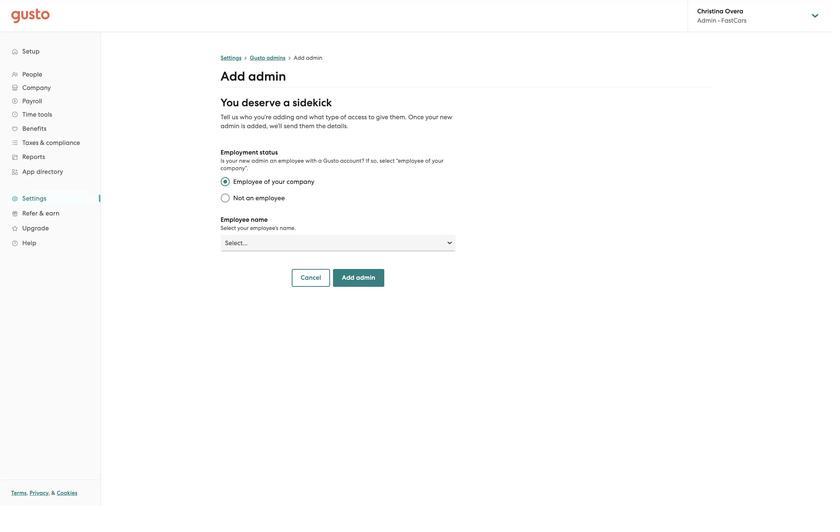 Task type: describe. For each thing, give the bounding box(es) containing it.
new inside tell us who you're adding and what type of access to give them. once your new admin is added, we'll send them the details.
[[440, 113, 453, 121]]

taxes & compliance button
[[7, 136, 93, 150]]

app directory
[[22, 168, 63, 176]]

cancel button
[[292, 269, 330, 287]]

a inside the employment status is your new admin an employee with a gusto account? if so, select "employee of your company".
[[319, 158, 322, 164]]

tools
[[38, 111, 52, 118]]

so,
[[371, 158, 379, 164]]

taxes & compliance
[[22, 139, 80, 147]]

0 horizontal spatial gusto
[[250, 55, 265, 61]]

send
[[284, 122, 298, 130]]

christina
[[698, 7, 724, 15]]

reports link
[[7, 150, 93, 164]]

of inside tell us who you're adding and what type of access to give them. once your new admin is added, we'll send them the details.
[[341, 113, 347, 121]]

2 vertical spatial &
[[51, 490, 55, 497]]

once
[[409, 113, 424, 121]]

"employee
[[397, 158, 424, 164]]

admins
[[267, 55, 286, 61]]

admin inside tell us who you're adding and what type of access to give them. once your new admin is added, we'll send them the details.
[[221, 122, 240, 130]]

and
[[296, 113, 308, 121]]

who
[[240, 113, 253, 121]]

access
[[348, 113, 367, 121]]

you
[[221, 96, 239, 109]]

settings link inside list
[[7, 192, 93, 205]]

tell
[[221, 113, 230, 121]]

your inside tell us who you're adding and what type of access to give them. once your new admin is added, we'll send them the details.
[[426, 113, 439, 121]]

status
[[260, 149, 278, 157]]

your inside the employee name select your employee's name.
[[238, 225, 249, 232]]

sidekick
[[293, 96, 332, 109]]

refer & earn link
[[7, 207, 93, 220]]

them
[[300, 122, 315, 130]]

setup
[[22, 48, 40, 55]]

employee for of
[[233, 178, 263, 186]]

is
[[241, 122, 245, 130]]

to
[[369, 113, 375, 121]]

privacy link
[[30, 490, 48, 497]]

cookies button
[[57, 489, 78, 498]]

app
[[22, 168, 35, 176]]

terms link
[[11, 490, 27, 497]]

refer & earn
[[22, 210, 60, 217]]

your up company".
[[226, 158, 238, 164]]

upgrade
[[22, 225, 49, 232]]

an inside the employment status is your new admin an employee with a gusto account? if so, select "employee of your company".
[[270, 158, 277, 164]]

you're
[[254, 113, 272, 121]]

add admin button
[[333, 269, 385, 287]]

gusto inside the employment status is your new admin an employee with a gusto account? if so, select "employee of your company".
[[324, 158, 339, 164]]

payroll button
[[7, 95, 93, 108]]

compliance
[[46, 139, 80, 147]]

type
[[326, 113, 339, 121]]

the
[[316, 122, 326, 130]]

cancel
[[301, 274, 321, 282]]

with
[[306, 158, 317, 164]]

help
[[22, 240, 36, 247]]

1 vertical spatial add
[[221, 69, 245, 84]]

details.
[[328, 122, 349, 130]]

employee for name
[[221, 216, 250, 224]]

you deserve a sidekick
[[221, 96, 332, 109]]

2 , from the left
[[48, 490, 50, 497]]

& for compliance
[[40, 139, 45, 147]]

& for earn
[[39, 210, 44, 217]]

directory
[[36, 168, 63, 176]]

terms
[[11, 490, 27, 497]]

taxes
[[22, 139, 39, 147]]

christina overa admin • fastcars
[[698, 7, 747, 24]]

company
[[287, 178, 315, 186]]

time tools
[[22, 111, 52, 118]]

gusto navigation element
[[0, 32, 100, 263]]

people button
[[7, 68, 93, 81]]

0 vertical spatial add
[[294, 55, 305, 61]]

Employee of your company radio
[[217, 174, 233, 190]]

1 horizontal spatial settings
[[221, 55, 242, 61]]

company
[[22, 84, 51, 92]]

cookies
[[57, 490, 78, 497]]

add inside button
[[342, 274, 355, 282]]



Task type: locate. For each thing, give the bounding box(es) containing it.
1 vertical spatial employee
[[221, 216, 250, 224]]

company".
[[221, 165, 249, 172]]

0 horizontal spatial new
[[239, 158, 250, 164]]

list
[[0, 68, 100, 251]]

time tools button
[[7, 108, 93, 121]]

employee up select
[[221, 216, 250, 224]]

privacy
[[30, 490, 48, 497]]

1 horizontal spatial ,
[[48, 490, 50, 497]]

employee inside the employment status is your new admin an employee with a gusto account? if so, select "employee of your company".
[[279, 158, 304, 164]]

1 horizontal spatial gusto
[[324, 158, 339, 164]]

0 vertical spatial settings
[[221, 55, 242, 61]]

gusto admins
[[250, 55, 286, 61]]

an
[[270, 158, 277, 164], [246, 195, 254, 202]]

a right with
[[319, 158, 322, 164]]

1 vertical spatial settings
[[22, 195, 46, 202]]

terms , privacy , & cookies
[[11, 490, 78, 497]]

settings link up refer & earn link
[[7, 192, 93, 205]]

not an employee
[[233, 195, 285, 202]]

1 vertical spatial employee
[[256, 195, 285, 202]]

new inside the employment status is your new admin an employee with a gusto account? if so, select "employee of your company".
[[239, 158, 250, 164]]

0 horizontal spatial add admin
[[221, 69, 286, 84]]

them.
[[390, 113, 407, 121]]

your right "employee
[[432, 158, 444, 164]]

employee name select your employee's name.
[[221, 216, 296, 232]]

fastcars
[[722, 17, 747, 24]]

select
[[221, 225, 236, 232]]

0 horizontal spatial add
[[221, 69, 245, 84]]

0 vertical spatial employee
[[233, 178, 263, 186]]

an down status
[[270, 158, 277, 164]]

your right select
[[238, 225, 249, 232]]

2 horizontal spatial add
[[342, 274, 355, 282]]

1 vertical spatial gusto
[[324, 158, 339, 164]]

added,
[[247, 122, 268, 130]]

employee's
[[250, 225, 279, 232]]

&
[[40, 139, 45, 147], [39, 210, 44, 217], [51, 490, 55, 497]]

time
[[22, 111, 36, 118]]

we'll
[[270, 122, 283, 130]]

us
[[232, 113, 238, 121]]

employment
[[221, 149, 258, 157]]

employee up not
[[233, 178, 263, 186]]

1 vertical spatial add admin
[[221, 69, 286, 84]]

an right not
[[246, 195, 254, 202]]

employee
[[233, 178, 263, 186], [221, 216, 250, 224]]

, left cookies
[[48, 490, 50, 497]]

admin inside add admin button
[[356, 274, 376, 282]]

employment status is your new admin an employee with a gusto account? if so, select "employee of your company".
[[221, 149, 444, 172]]

admin inside the employment status is your new admin an employee with a gusto account? if so, select "employee of your company".
[[252, 158, 269, 164]]

deserve
[[242, 96, 281, 109]]

overa
[[726, 7, 744, 15]]

0 vertical spatial an
[[270, 158, 277, 164]]

upgrade link
[[7, 222, 93, 235]]

gusto right with
[[324, 158, 339, 164]]

your left 'company'
[[272, 178, 285, 186]]

refer
[[22, 210, 38, 217]]

1 horizontal spatial new
[[440, 113, 453, 121]]

settings inside list
[[22, 195, 46, 202]]

2 horizontal spatial add admin
[[342, 274, 376, 282]]

settings left "gusto admins" link
[[221, 55, 242, 61]]

0 vertical spatial gusto
[[250, 55, 265, 61]]

1 vertical spatial an
[[246, 195, 254, 202]]

2 vertical spatial add admin
[[342, 274, 376, 282]]

of right "employee
[[426, 158, 431, 164]]

new right once
[[440, 113, 453, 121]]

payroll
[[22, 97, 42, 105]]

2 vertical spatial of
[[264, 178, 270, 186]]

a up adding
[[284, 96, 290, 109]]

benefits
[[22, 125, 47, 132]]

employee down employee of your company on the top left of page
[[256, 195, 285, 202]]

a
[[284, 96, 290, 109], [319, 158, 322, 164]]

gusto admins link
[[250, 55, 286, 61]]

, left privacy link
[[27, 490, 28, 497]]

of up not an employee
[[264, 178, 270, 186]]

not
[[233, 195, 245, 202]]

1 horizontal spatial of
[[341, 113, 347, 121]]

1 vertical spatial new
[[239, 158, 250, 164]]

company button
[[7, 81, 93, 95]]

add admin inside button
[[342, 274, 376, 282]]

name
[[251, 216, 268, 224]]

0 horizontal spatial ,
[[27, 490, 28, 497]]

select
[[380, 158, 395, 164]]

0 vertical spatial settings link
[[221, 55, 242, 61]]

1 horizontal spatial a
[[319, 158, 322, 164]]

settings link left "gusto admins" link
[[221, 55, 242, 61]]

0 horizontal spatial a
[[284, 96, 290, 109]]

is
[[221, 158, 225, 164]]

of up "details."
[[341, 113, 347, 121]]

setup link
[[7, 45, 93, 58]]

1 horizontal spatial add admin
[[294, 55, 323, 61]]

1 vertical spatial a
[[319, 158, 322, 164]]

give
[[376, 113, 389, 121]]

home image
[[11, 8, 50, 23]]

your right once
[[426, 113, 439, 121]]

1 vertical spatial of
[[426, 158, 431, 164]]

1 horizontal spatial settings link
[[221, 55, 242, 61]]

0 horizontal spatial settings link
[[7, 192, 93, 205]]

& left cookies
[[51, 490, 55, 497]]

people
[[22, 71, 42, 78]]

1 vertical spatial settings link
[[7, 192, 93, 205]]

0 vertical spatial employee
[[279, 158, 304, 164]]

2 vertical spatial add
[[342, 274, 355, 282]]

0 horizontal spatial an
[[246, 195, 254, 202]]

•
[[719, 17, 721, 24]]

0 vertical spatial new
[[440, 113, 453, 121]]

employee left with
[[279, 158, 304, 164]]

gusto left admins
[[250, 55, 265, 61]]

gusto
[[250, 55, 265, 61], [324, 158, 339, 164]]

add admin
[[294, 55, 323, 61], [221, 69, 286, 84], [342, 274, 376, 282]]

settings
[[221, 55, 242, 61], [22, 195, 46, 202]]

employee inside the employee name select your employee's name.
[[221, 216, 250, 224]]

& right taxes
[[40, 139, 45, 147]]

& inside dropdown button
[[40, 139, 45, 147]]

1 vertical spatial &
[[39, 210, 44, 217]]

new
[[440, 113, 453, 121], [239, 158, 250, 164]]

account?
[[341, 158, 365, 164]]

,
[[27, 490, 28, 497], [48, 490, 50, 497]]

select...
[[225, 240, 248, 247]]

adding
[[273, 113, 295, 121]]

1 horizontal spatial add
[[294, 55, 305, 61]]

0 vertical spatial add admin
[[294, 55, 323, 61]]

2 horizontal spatial of
[[426, 158, 431, 164]]

1 horizontal spatial an
[[270, 158, 277, 164]]

0 vertical spatial &
[[40, 139, 45, 147]]

admin
[[698, 17, 717, 24]]

1 , from the left
[[27, 490, 28, 497]]

benefits link
[[7, 122, 93, 135]]

0 horizontal spatial of
[[264, 178, 270, 186]]

app directory link
[[7, 165, 93, 179]]

admin
[[306, 55, 323, 61], [248, 69, 286, 84], [221, 122, 240, 130], [252, 158, 269, 164], [356, 274, 376, 282]]

help link
[[7, 237, 93, 250]]

employee
[[279, 158, 304, 164], [256, 195, 285, 202]]

of inside the employment status is your new admin an employee with a gusto account? if so, select "employee of your company".
[[426, 158, 431, 164]]

settings up "refer"
[[22, 195, 46, 202]]

your
[[426, 113, 439, 121], [226, 158, 238, 164], [432, 158, 444, 164], [272, 178, 285, 186], [238, 225, 249, 232]]

what
[[309, 113, 324, 121]]

if
[[366, 158, 370, 164]]

list containing people
[[0, 68, 100, 251]]

new down 'employment'
[[239, 158, 250, 164]]

0 horizontal spatial settings
[[22, 195, 46, 202]]

Not an employee radio
[[217, 190, 233, 206]]

& left earn
[[39, 210, 44, 217]]

earn
[[46, 210, 60, 217]]

reports
[[22, 153, 45, 161]]

0 vertical spatial of
[[341, 113, 347, 121]]

add
[[294, 55, 305, 61], [221, 69, 245, 84], [342, 274, 355, 282]]

0 vertical spatial a
[[284, 96, 290, 109]]

name.
[[280, 225, 296, 232]]

employee of your company
[[233, 178, 315, 186]]

tell us who you're adding and what type of access to give them. once your new admin is added, we'll send them the details.
[[221, 113, 453, 130]]



Task type: vqa. For each thing, say whether or not it's contained in the screenshot.
Gusto
yes



